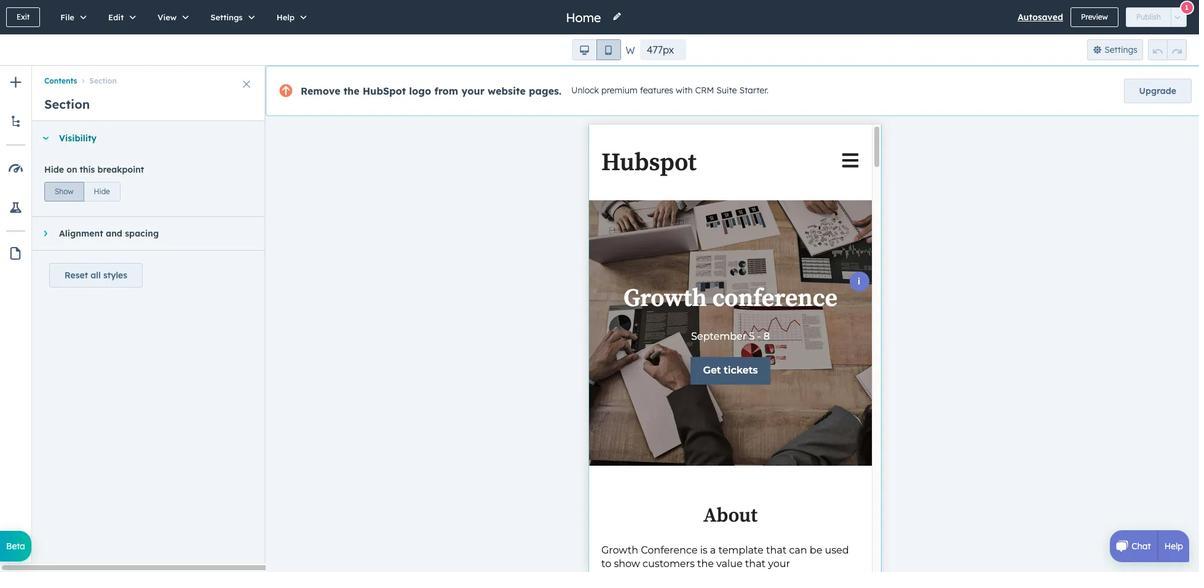 Task type: locate. For each thing, give the bounding box(es) containing it.
hide left on at the left
[[44, 164, 64, 175]]

caret image inside alignment and spacing dropdown button
[[44, 230, 47, 237]]

2 horizontal spatial group
[[1148, 39, 1187, 60]]

group down the publish group
[[1148, 39, 1187, 60]]

help
[[277, 12, 295, 22], [1165, 541, 1183, 552]]

hide inside button
[[94, 187, 110, 196]]

1 horizontal spatial group
[[572, 39, 621, 60]]

caret image inside visibility dropdown button
[[42, 137, 49, 140]]

section
[[89, 76, 117, 86], [44, 97, 90, 112]]

your
[[461, 85, 485, 97]]

0 horizontal spatial settings button
[[198, 0, 264, 34]]

group down this
[[44, 180, 120, 202]]

0 vertical spatial help
[[277, 12, 295, 22]]

0 vertical spatial caret image
[[42, 137, 49, 140]]

1 vertical spatial help
[[1165, 541, 1183, 552]]

0 horizontal spatial settings
[[211, 12, 243, 22]]

None text field
[[640, 39, 686, 60]]

beta
[[6, 541, 25, 552]]

navigation containing contents
[[32, 66, 266, 88]]

contents
[[44, 76, 77, 86]]

hide on this breakpoint
[[44, 164, 144, 175]]

caret image for alignment and spacing
[[44, 230, 47, 237]]

reset all styles
[[65, 270, 127, 281]]

hide down hide on this breakpoint
[[94, 187, 110, 196]]

unlock
[[571, 85, 599, 96]]

website
[[488, 85, 526, 97]]

crm
[[695, 85, 714, 96]]

starter.
[[739, 85, 769, 96]]

premium
[[601, 85, 638, 96]]

with
[[676, 85, 693, 96]]

remove the hubspot logo from your website pages.
[[301, 85, 561, 97]]

breakpoint
[[97, 164, 144, 175]]

0 vertical spatial settings
[[211, 12, 243, 22]]

1 horizontal spatial settings
[[1105, 44, 1138, 55]]

settings
[[211, 12, 243, 22], [1105, 44, 1138, 55]]

unlock premium features with crm suite starter.
[[571, 85, 769, 96]]

1 vertical spatial settings button
[[1087, 39, 1143, 60]]

0 vertical spatial section
[[89, 76, 117, 86]]

settings right view button
[[211, 12, 243, 22]]

1 horizontal spatial help
[[1165, 541, 1183, 552]]

reset
[[65, 270, 88, 281]]

upgrade link
[[1124, 79, 1192, 103]]

publish group
[[1126, 7, 1187, 27]]

0 vertical spatial hide
[[44, 164, 64, 175]]

1 horizontal spatial hide
[[94, 187, 110, 196]]

1 vertical spatial section
[[44, 97, 90, 112]]

section right contents button
[[89, 76, 117, 86]]

0 horizontal spatial hide
[[44, 164, 64, 175]]

settings button
[[198, 0, 264, 34], [1087, 39, 1143, 60]]

spacing
[[125, 228, 159, 239]]

file button
[[47, 0, 95, 34]]

section down contents
[[44, 97, 90, 112]]

alignment and spacing
[[59, 228, 159, 239]]

1 vertical spatial caret image
[[44, 230, 47, 237]]

hubspot
[[363, 85, 406, 97]]

0 horizontal spatial group
[[44, 180, 120, 202]]

publish button
[[1126, 7, 1171, 27]]

1
[[1185, 3, 1189, 11]]

caret image left the alignment at the left top of the page
[[44, 230, 47, 237]]

None field
[[565, 9, 605, 26]]

w
[[626, 44, 635, 57]]

reset all styles button
[[49, 263, 143, 288]]

hide
[[44, 164, 64, 175], [94, 187, 110, 196]]

1 vertical spatial settings
[[1105, 44, 1138, 55]]

autosaved
[[1018, 12, 1063, 23]]

suite
[[717, 85, 737, 96]]

navigation
[[32, 66, 266, 88]]

0 vertical spatial settings button
[[198, 0, 264, 34]]

section inside navigation
[[89, 76, 117, 86]]

contents button
[[44, 76, 77, 86]]

exit link
[[6, 7, 40, 27]]

alignment
[[59, 228, 103, 239]]

caret image
[[42, 137, 49, 140], [44, 230, 47, 237]]

edit
[[108, 12, 124, 22]]

alignment and spacing button
[[32, 217, 253, 250]]

group left w
[[572, 39, 621, 60]]

section button
[[77, 76, 117, 86]]

group
[[572, 39, 621, 60], [1148, 39, 1187, 60], [44, 180, 120, 202]]

caret image left visibility
[[42, 137, 49, 140]]

1 vertical spatial hide
[[94, 187, 110, 196]]

settings down preview 'button'
[[1105, 44, 1138, 55]]

visibility button
[[32, 122, 253, 155]]

0 horizontal spatial help
[[277, 12, 295, 22]]



Task type: describe. For each thing, give the bounding box(es) containing it.
close image
[[243, 81, 250, 88]]

help inside button
[[277, 12, 295, 22]]

edit button
[[95, 0, 145, 34]]

styles
[[103, 270, 127, 281]]

view
[[158, 12, 177, 22]]

all
[[91, 270, 101, 281]]

file
[[60, 12, 74, 22]]

group containing show
[[44, 180, 120, 202]]

help button
[[264, 0, 316, 34]]

on
[[66, 164, 77, 175]]

features
[[640, 85, 673, 96]]

chat
[[1132, 541, 1151, 552]]

view button
[[145, 0, 198, 34]]

hide for hide
[[94, 187, 110, 196]]

show
[[55, 187, 73, 196]]

1 horizontal spatial settings button
[[1087, 39, 1143, 60]]

upgrade
[[1139, 85, 1176, 97]]

publish
[[1136, 12, 1161, 22]]

logo
[[409, 85, 431, 97]]

hide for hide on this breakpoint
[[44, 164, 64, 175]]

and
[[106, 228, 122, 239]]

preview button
[[1071, 7, 1118, 27]]

visibility
[[59, 133, 97, 144]]

beta button
[[0, 531, 31, 562]]

preview
[[1081, 12, 1108, 22]]

remove
[[301, 85, 340, 97]]

hide button
[[83, 182, 120, 202]]

autosaved button
[[1018, 10, 1063, 25]]

from
[[434, 85, 458, 97]]

the
[[344, 85, 359, 97]]

show button
[[44, 182, 84, 202]]

exit
[[17, 12, 30, 22]]

this
[[80, 164, 95, 175]]

pages.
[[529, 85, 561, 97]]

caret image for visibility
[[42, 137, 49, 140]]



Task type: vqa. For each thing, say whether or not it's contained in the screenshot.
'filters'
no



